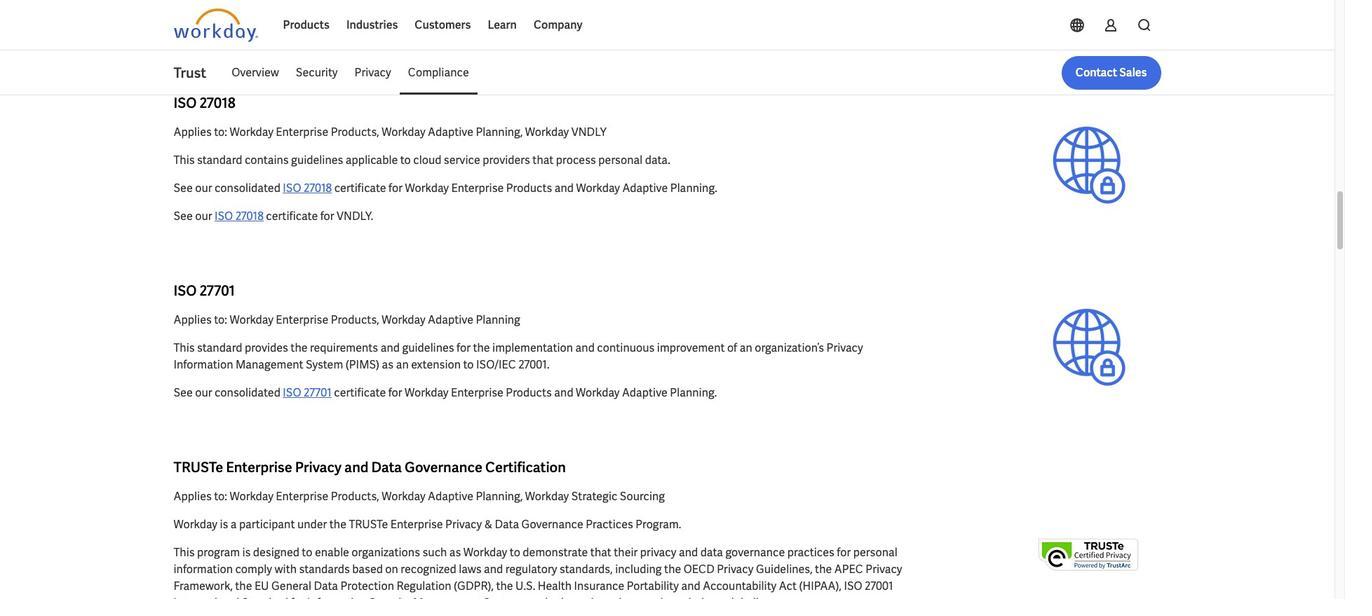 Task type: describe. For each thing, give the bounding box(es) containing it.
our for see our consolidated iso 27701 certificate for workday enterprise products and workday adaptive planning.
[[195, 386, 212, 401]]

this for iso 27701
[[174, 341, 195, 356]]

and right requirements
[[381, 341, 400, 356]]

compliance
[[408, 65, 469, 80]]

of
[[727, 341, 738, 356]]

under
[[297, 518, 327, 532]]

and right learn dropdown button
[[554, 21, 573, 36]]

u.s.
[[516, 579, 536, 594]]

other
[[550, 596, 578, 600]]

extension
[[411, 358, 461, 373]]

participant
[[239, 518, 295, 532]]

and down process
[[555, 181, 574, 196]]

as inside this standard provides the requirements and guidelines for the implementation and continuous improvement of an organization's privacy information management system (pims) as an extension to iso/iec 27001.
[[382, 358, 394, 373]]

our for see our consolidated iso 27018 certificate for workday enterprise products and workday adaptive planning.
[[195, 181, 212, 196]]

0 vertical spatial personal
[[599, 153, 643, 168]]

information
[[174, 563, 233, 577]]

sales
[[1120, 65, 1147, 80]]

privacy inside this standard provides the requirements and guidelines for the implementation and continuous improvement of an organization's privacy information management system (pims) as an extension to iso/iec 27001.
[[827, 341, 863, 356]]

sourcing
[[620, 490, 665, 504]]

such
[[423, 546, 447, 561]]

products, for iso 27701
[[331, 313, 379, 328]]

applies to: workday enterprise products, workday adaptive planning
[[174, 313, 520, 328]]

and up oecd
[[679, 546, 698, 561]]

enable
[[315, 546, 349, 561]]

on
[[385, 563, 398, 577]]

and up (gdpr),
[[484, 563, 503, 577]]

compliance link
[[400, 56, 478, 90]]

products, for truste enterprise privacy and data governance certification
[[331, 490, 379, 504]]

1 vertical spatial 27018
[[235, 209, 264, 224]]

(hipaa),
[[799, 579, 842, 594]]

globe lock icon image for iso 27018
[[1015, 112, 1161, 218]]

planning, for truste enterprise privacy and data governance certification
[[476, 490, 523, 504]]

implementation
[[493, 341, 573, 356]]

to: for iso 27018
[[214, 125, 227, 140]]

products inside dropdown button
[[283, 18, 330, 32]]

contact sales
[[1076, 65, 1147, 80]]

see our consolidated iso 27017 certificate for workday enterprise products and workday adaptive planning.
[[174, 21, 717, 36]]

applies to: workday enterprise products, workday adaptive planning, workday strategic sourcing
[[174, 490, 665, 504]]

see our consolidated iso 27018 certificate for workday enterprise products and workday adaptive planning.
[[174, 181, 718, 196]]

iso for iso 27018
[[283, 181, 301, 196]]

with
[[275, 563, 297, 577]]

guidelines inside this standard provides the requirements and guidelines for the implementation and continuous improvement of an organization's privacy information management system (pims) as an extension to iso/iec 27001.
[[402, 341, 454, 356]]

iso for iso 27017
[[283, 21, 301, 36]]

act
[[779, 579, 797, 594]]

standard for iso 27701
[[197, 341, 242, 356]]

comply
[[235, 563, 272, 577]]

including
[[615, 563, 662, 577]]

continuous
[[597, 341, 655, 356]]

see for see our consolidated iso 27018 certificate for workday enterprise products and workday adaptive planning.
[[174, 181, 193, 196]]

the up iso/iec
[[473, 341, 490, 356]]

see for see our consolidated iso 27701 certificate for workday enterprise products and workday adaptive planning.
[[174, 386, 193, 401]]

their
[[614, 546, 638, 561]]

vndly.
[[337, 209, 373, 224]]

contact sales link
[[1062, 56, 1161, 90]]

insurance
[[574, 579, 625, 594]]

regulatory
[[506, 563, 557, 577]]

requirements
[[310, 341, 378, 356]]

certificate down 'contains'
[[266, 209, 318, 224]]

and down portability
[[644, 596, 663, 600]]

privacy up the under on the bottom
[[295, 459, 342, 477]]

standards,
[[560, 563, 613, 577]]

truste enterprise privacy and data governance certification
[[174, 459, 566, 477]]

0 horizontal spatial is
[[220, 518, 228, 532]]

products button
[[275, 8, 338, 42]]

is inside this program is designed to enable organizations such as workday to demonstrate that their privacy and data governance practices for personal information comply with standards based on recognized laws and regulatory standards, including the oecd privacy guidelines, the apec privacy framework, the eu general data protection regulation (gdpr), the u.s. health insurance portability and accountability act (hipaa), iso 27001 international standard for information security management systems and other privacy laws and regulations globally.
[[242, 546, 251, 561]]

customers
[[415, 18, 471, 32]]

0 horizontal spatial guidelines
[[291, 153, 343, 168]]

iso 27018 link for 27018
[[215, 209, 264, 224]]

for inside this standard provides the requirements and guidelines for the implementation and continuous improvement of an organization's privacy information management system (pims) as an extension to iso/iec 27001.
[[457, 341, 471, 356]]

international
[[174, 596, 239, 600]]

this inside this program is designed to enable organizations such as workday to demonstrate that their privacy and data governance practices for personal information comply with standards based on recognized laws and regulatory standards, including the oecd privacy guidelines, the apec privacy framework, the eu general data protection regulation (gdpr), the u.s. health insurance portability and accountability act (hipaa), iso 27001 international standard for information security management systems and other privacy laws and regulations globally.
[[174, 546, 195, 561]]

overview link
[[223, 56, 288, 90]]

this standard contains guidelines applicable to cloud service providers that process personal data.
[[174, 153, 671, 168]]

security link
[[288, 56, 346, 90]]

the up systems at the left
[[496, 579, 513, 594]]

privacy left &
[[446, 518, 482, 532]]

apec
[[835, 563, 864, 577]]

portability
[[627, 579, 679, 594]]

privacy link
[[346, 56, 400, 90]]

data.
[[645, 153, 671, 168]]

27701
[[304, 386, 332, 401]]

governance
[[726, 546, 785, 561]]

products for 27018
[[506, 181, 552, 196]]

strategic
[[572, 490, 618, 504]]

information inside this program is designed to enable organizations such as workday to demonstrate that their privacy and data governance practices for personal information comply with standards based on recognized laws and regulatory standards, including the oecd privacy guidelines, the apec privacy framework, the eu general data protection regulation (gdpr), the u.s. health insurance portability and accountability act (hipaa), iso 27001 international standard for information security management systems and other privacy laws and regulations globally.
[[307, 596, 367, 600]]

1 consolidated from the top
[[215, 21, 281, 36]]

as inside this program is designed to enable organizations such as workday to demonstrate that their privacy and data governance practices for personal information comply with standards based on recognized laws and regulatory standards, including the oecd privacy guidelines, the apec privacy framework, the eu general data protection regulation (gdpr), the u.s. health insurance portability and accountability act (hipaa), iso 27001 international standard for information security management systems and other privacy laws and regulations globally.
[[450, 546, 461, 561]]

this program is designed to enable organizations such as workday to demonstrate that their privacy and data governance practices for personal information comply with standards based on recognized laws and regulatory standards, including the oecd privacy guidelines, the apec privacy framework, the eu general data protection regulation (gdpr), the u.s. health insurance portability and accountability act (hipaa), iso 27001 international standard for information security management systems and other privacy laws and regulations globally.
[[174, 546, 903, 600]]

accountability
[[703, 579, 777, 594]]

practices
[[788, 546, 835, 561]]

contact
[[1076, 65, 1118, 80]]

to: for truste enterprise privacy and data governance certification
[[214, 490, 227, 504]]

improvement
[[657, 341, 725, 356]]

vndly
[[572, 125, 607, 140]]

industries button
[[338, 8, 406, 42]]

menu containing overview
[[223, 56, 478, 90]]

&
[[485, 518, 493, 532]]

0 horizontal spatial truste
[[174, 459, 223, 477]]

demonstrate
[[523, 546, 588, 561]]

providers
[[483, 153, 530, 168]]

and left continuous
[[576, 341, 595, 356]]

certificate for iso 27701
[[334, 386, 386, 401]]

27017
[[304, 21, 331, 36]]

applies to: workday enterprise products, workday adaptive planning, workday vndly
[[174, 125, 607, 140]]

certificate for iso 27018
[[334, 181, 386, 196]]

27001
[[865, 579, 894, 594]]

provides
[[245, 341, 288, 356]]

applicable
[[346, 153, 398, 168]]

management inside this standard provides the requirements and guidelines for the implementation and continuous improvement of an organization's privacy information management system (pims) as an extension to iso/iec 27001.
[[236, 358, 303, 373]]

program
[[197, 546, 240, 561]]

and down the u.s.
[[529, 596, 548, 600]]

0 vertical spatial laws
[[459, 563, 482, 577]]

(gdpr),
[[454, 579, 494, 594]]

privacy down industries dropdown button
[[355, 65, 391, 80]]

to inside this standard provides the requirements and guidelines for the implementation and continuous improvement of an organization's privacy information management system (pims) as an extension to iso/iec 27001.
[[463, 358, 474, 373]]

iso for iso 27701
[[283, 386, 301, 401]]

organization's
[[755, 341, 824, 356]]

1 globe lock icon image from the top
[[1015, 0, 1161, 35]]

contains
[[245, 153, 289, 168]]

this standard provides the requirements and guidelines for the implementation and continuous improvement of an organization's privacy information management system (pims) as an extension to iso/iec 27001.
[[174, 341, 863, 373]]



Task type: locate. For each thing, give the bounding box(es) containing it.
practices
[[586, 518, 633, 532]]

0 vertical spatial data
[[371, 459, 402, 477]]

1 vertical spatial planning.
[[671, 181, 718, 196]]

1 vertical spatial this
[[174, 341, 195, 356]]

overview
[[232, 65, 279, 80]]

products for 27017
[[506, 21, 552, 36]]

process
[[556, 153, 596, 168]]

1 horizontal spatial management
[[413, 596, 481, 600]]

to left iso/iec
[[463, 358, 474, 373]]

1 horizontal spatial security
[[369, 596, 411, 600]]

privacy up including
[[640, 546, 677, 561]]

privacy up the 27001
[[866, 563, 903, 577]]

3 products, from the top
[[331, 490, 379, 504]]

as right such
[[450, 546, 461, 561]]

products for 27701
[[506, 386, 552, 401]]

service
[[444, 153, 480, 168]]

2 vertical spatial applies
[[174, 490, 212, 504]]

1 see from the top
[[174, 21, 193, 36]]

2 applies from the top
[[174, 313, 212, 328]]

2 vertical spatial to:
[[214, 490, 227, 504]]

standard inside this standard provides the requirements and guidelines for the implementation and continuous improvement of an organization's privacy information management system (pims) as an extension to iso/iec 27001.
[[197, 341, 242, 356]]

as right "(pims)"
[[382, 358, 394, 373]]

3 to: from the top
[[214, 490, 227, 504]]

0 horizontal spatial information
[[174, 358, 233, 373]]

2 products, from the top
[[331, 313, 379, 328]]

privacy up accountability
[[717, 563, 754, 577]]

iso 27018 link
[[283, 181, 332, 196], [215, 209, 264, 224]]

3 our from the top
[[195, 209, 212, 224]]

0 horizontal spatial that
[[533, 153, 554, 168]]

security inside menu
[[296, 65, 338, 80]]

0 vertical spatial products,
[[331, 125, 379, 140]]

to: down the iso 27018
[[214, 125, 227, 140]]

customers button
[[406, 8, 479, 42]]

menu
[[223, 56, 478, 90]]

see for see our iso 27018 certificate for vndly.
[[174, 209, 193, 224]]

as
[[382, 358, 394, 373], [450, 546, 461, 561]]

2 see from the top
[[174, 181, 193, 196]]

this
[[174, 153, 195, 168], [174, 341, 195, 356], [174, 546, 195, 561]]

data
[[371, 459, 402, 477], [495, 518, 519, 532], [314, 579, 338, 594]]

1 horizontal spatial 27018
[[304, 181, 332, 196]]

is up comply at the left of the page
[[242, 546, 251, 561]]

planning, up &
[[476, 490, 523, 504]]

regulation
[[397, 579, 451, 594]]

1 horizontal spatial governance
[[522, 518, 584, 532]]

security down protection
[[369, 596, 411, 600]]

0 vertical spatial this
[[174, 153, 195, 168]]

organizations
[[352, 546, 420, 561]]

0 vertical spatial planning.
[[670, 21, 717, 36]]

1 horizontal spatial is
[[242, 546, 251, 561]]

3 consolidated from the top
[[215, 386, 281, 401]]

guidelines,
[[756, 563, 813, 577]]

consolidated up overview
[[215, 21, 281, 36]]

designed
[[253, 546, 300, 561]]

oecd
[[684, 563, 715, 577]]

1 vertical spatial information
[[307, 596, 367, 600]]

2 horizontal spatial data
[[495, 518, 519, 532]]

0 horizontal spatial iso 27018 link
[[215, 209, 264, 224]]

0 horizontal spatial personal
[[599, 153, 643, 168]]

0 horizontal spatial security
[[296, 65, 338, 80]]

1 vertical spatial that
[[591, 546, 612, 561]]

workday
[[404, 21, 448, 36], [576, 21, 619, 36], [230, 125, 274, 140], [382, 125, 426, 140], [525, 125, 569, 140], [405, 181, 449, 196], [576, 181, 620, 196], [230, 313, 274, 328], [382, 313, 426, 328], [405, 386, 449, 401], [576, 386, 620, 401], [230, 490, 274, 504], [382, 490, 426, 504], [525, 490, 569, 504], [174, 518, 217, 532], [464, 546, 507, 561]]

iso 27018 link for iso
[[283, 181, 332, 196]]

applies for iso 27018
[[174, 125, 212, 140]]

2 standard from the top
[[197, 341, 242, 356]]

0 vertical spatial 27018
[[304, 181, 332, 196]]

applies up program
[[174, 490, 212, 504]]

3 applies from the top
[[174, 490, 212, 504]]

is left a
[[220, 518, 228, 532]]

an
[[740, 341, 753, 356], [396, 358, 409, 373]]

1 vertical spatial privacy
[[580, 596, 617, 600]]

1 vertical spatial an
[[396, 358, 409, 373]]

2 vertical spatial globe lock icon image
[[1015, 294, 1161, 400]]

security inside this program is designed to enable organizations such as workday to demonstrate that their privacy and data governance practices for personal information comply with standards based on recognized laws and regulatory standards, including the oecd privacy guidelines, the apec privacy framework, the eu general data protection regulation (gdpr), the u.s. health insurance portability and accountability act (hipaa), iso 27001 international standard for information security management systems and other privacy laws and regulations globally.
[[369, 596, 411, 600]]

that
[[533, 153, 554, 168], [591, 546, 612, 561]]

that up standards,
[[591, 546, 612, 561]]

based
[[352, 563, 383, 577]]

standard left provides
[[197, 341, 242, 356]]

0 horizontal spatial privacy
[[580, 596, 617, 600]]

1 to: from the top
[[214, 125, 227, 140]]

eu
[[255, 579, 269, 594]]

to left cloud at the left top of page
[[400, 153, 411, 168]]

0 vertical spatial is
[[220, 518, 228, 532]]

and up regulations
[[681, 579, 701, 594]]

data inside this program is designed to enable organizations such as workday to demonstrate that their privacy and data governance practices for personal information comply with standards based on recognized laws and regulatory standards, including the oecd privacy guidelines, the apec privacy framework, the eu general data protection regulation (gdpr), the u.s. health insurance portability and accountability act (hipaa), iso 27001 international standard for information security management systems and other privacy laws and regulations globally.
[[314, 579, 338, 594]]

privacy down insurance
[[580, 596, 617, 600]]

an left extension
[[396, 358, 409, 373]]

the left eu
[[235, 579, 252, 594]]

1 vertical spatial guidelines
[[402, 341, 454, 356]]

1 horizontal spatial an
[[740, 341, 753, 356]]

planning
[[476, 313, 520, 328]]

the up system
[[291, 341, 308, 356]]

trust
[[174, 64, 206, 82]]

certificate
[[334, 21, 386, 36], [334, 181, 386, 196], [266, 209, 318, 224], [334, 386, 386, 401]]

consolidated down 'contains'
[[215, 181, 281, 196]]

0 vertical spatial truste
[[174, 459, 223, 477]]

1 horizontal spatial data
[[371, 459, 402, 477]]

applies for truste enterprise privacy and data governance certification
[[174, 490, 212, 504]]

2 vertical spatial data
[[314, 579, 338, 594]]

see
[[174, 21, 193, 36], [174, 181, 193, 196], [174, 209, 193, 224], [174, 386, 193, 401]]

certificate for iso 27017
[[334, 21, 386, 36]]

0 vertical spatial an
[[740, 341, 753, 356]]

to: down iso 27701
[[214, 313, 227, 328]]

0 horizontal spatial laws
[[459, 563, 482, 577]]

framework,
[[174, 579, 233, 594]]

see our iso 27018 certificate for vndly.
[[174, 209, 373, 224]]

1 vertical spatial security
[[369, 596, 411, 600]]

consolidated for iso 27018
[[215, 181, 281, 196]]

see for see our consolidated iso 27017 certificate for workday enterprise products and workday adaptive planning.
[[174, 21, 193, 36]]

the up (hipaa),
[[815, 563, 832, 577]]

27018 down 'contains'
[[235, 209, 264, 224]]

governance up applies to: workday enterprise products, workday adaptive planning, workday strategic sourcing
[[405, 459, 483, 477]]

security down 27017
[[296, 65, 338, 80]]

1 vertical spatial personal
[[854, 546, 898, 561]]

regulations
[[666, 596, 723, 600]]

0 horizontal spatial management
[[236, 358, 303, 373]]

to:
[[214, 125, 227, 140], [214, 313, 227, 328], [214, 490, 227, 504]]

adaptive
[[622, 21, 667, 36], [428, 125, 474, 140], [623, 181, 668, 196], [428, 313, 474, 328], [622, 386, 668, 401], [428, 490, 474, 504]]

information inside this standard provides the requirements and guidelines for the implementation and continuous improvement of an organization's privacy information management system (pims) as an extension to iso/iec 27001.
[[174, 358, 233, 373]]

trust link
[[174, 63, 223, 83]]

27018
[[304, 181, 332, 196], [235, 209, 264, 224]]

to: up program
[[214, 490, 227, 504]]

1 vertical spatial governance
[[522, 518, 584, 532]]

go to the homepage image
[[174, 8, 258, 42]]

standard
[[197, 153, 242, 168], [197, 341, 242, 356]]

1 vertical spatial is
[[242, 546, 251, 561]]

products, for iso 27018
[[331, 125, 379, 140]]

workday inside this program is designed to enable organizations such as workday to demonstrate that their privacy and data governance practices for personal information comply with standards based on recognized laws and regulatory standards, including the oecd privacy guidelines, the apec privacy framework, the eu general data protection regulation (gdpr), the u.s. health insurance portability and accountability act (hipaa), iso 27001 international standard for information security management systems and other privacy laws and regulations globally.
[[464, 546, 507, 561]]

iso 27017 link
[[283, 21, 331, 36]]

data down standards
[[314, 579, 338, 594]]

applies down iso 27701
[[174, 313, 212, 328]]

0 vertical spatial security
[[296, 65, 338, 80]]

to: for iso 27701
[[214, 313, 227, 328]]

iso inside this program is designed to enable organizations such as workday to demonstrate that their privacy and data governance practices for personal information comply with standards based on recognized laws and regulatory standards, including the oecd privacy guidelines, the apec privacy framework, the eu general data protection regulation (gdpr), the u.s. health insurance portability and accountability act (hipaa), iso 27001 international standard for information security management systems and other privacy laws and regulations globally.
[[844, 579, 863, 594]]

0 vertical spatial governance
[[405, 459, 483, 477]]

guidelines right 'contains'
[[291, 153, 343, 168]]

this for iso 27018
[[174, 153, 195, 168]]

1 vertical spatial laws
[[619, 596, 642, 600]]

2 to: from the top
[[214, 313, 227, 328]]

consolidated down provides
[[215, 386, 281, 401]]

1 vertical spatial products,
[[331, 313, 379, 328]]

company
[[534, 18, 583, 32]]

protection
[[341, 579, 394, 594]]

governance up the demonstrate
[[522, 518, 584, 532]]

2 globe lock icon image from the top
[[1015, 112, 1161, 218]]

0 horizontal spatial governance
[[405, 459, 483, 477]]

this down the iso 27018
[[174, 153, 195, 168]]

2 our from the top
[[195, 181, 212, 196]]

iso 27018
[[174, 94, 236, 112]]

globe lock icon image for iso 27701
[[1015, 294, 1161, 400]]

see our consolidated iso 27701 certificate for workday enterprise products and workday adaptive planning.
[[174, 386, 717, 401]]

and up applies to: workday enterprise products, workday adaptive planning, workday strategic sourcing
[[345, 459, 369, 477]]

laws up (gdpr),
[[459, 563, 482, 577]]

2 vertical spatial this
[[174, 546, 195, 561]]

applies for iso 27701
[[174, 313, 212, 328]]

consolidated for iso 27701
[[215, 386, 281, 401]]

the right the under on the bottom
[[330, 518, 347, 532]]

0 vertical spatial globe lock icon image
[[1015, 0, 1161, 35]]

certification
[[485, 459, 566, 477]]

27001.
[[519, 358, 550, 373]]

0 vertical spatial applies
[[174, 125, 212, 140]]

1 horizontal spatial truste
[[349, 518, 388, 532]]

iso/iec
[[476, 358, 516, 373]]

0 horizontal spatial as
[[382, 358, 394, 373]]

planning,
[[476, 125, 523, 140], [476, 490, 523, 504]]

0 vertical spatial consolidated
[[215, 21, 281, 36]]

information
[[174, 358, 233, 373], [307, 596, 367, 600]]

1 planning, from the top
[[476, 125, 523, 140]]

1 this from the top
[[174, 153, 195, 168]]

learn
[[488, 18, 517, 32]]

management
[[236, 358, 303, 373], [413, 596, 481, 600]]

1 vertical spatial iso 27018 link
[[215, 209, 264, 224]]

1 vertical spatial standard
[[197, 341, 242, 356]]

iso
[[283, 21, 301, 36], [283, 181, 301, 196], [215, 209, 233, 224], [283, 386, 301, 401], [844, 579, 863, 594]]

products, down the truste enterprise privacy and data governance certification
[[331, 490, 379, 504]]

4 see from the top
[[174, 386, 193, 401]]

3 see from the top
[[174, 209, 193, 224]]

management down provides
[[236, 358, 303, 373]]

products,
[[331, 125, 379, 140], [331, 313, 379, 328], [331, 490, 379, 504]]

company button
[[525, 8, 591, 42]]

1 vertical spatial truste
[[349, 518, 388, 532]]

1 horizontal spatial privacy
[[640, 546, 677, 561]]

0 vertical spatial that
[[533, 153, 554, 168]]

system
[[306, 358, 343, 373]]

laws
[[459, 563, 482, 577], [619, 596, 642, 600]]

truste certified privacy image
[[1015, 502, 1161, 600]]

personal up apec
[[854, 546, 898, 561]]

industries
[[346, 18, 398, 32]]

0 vertical spatial privacy
[[640, 546, 677, 561]]

applies down the iso 27018
[[174, 125, 212, 140]]

guidelines up extension
[[402, 341, 454, 356]]

27018 up see our iso 27018 certificate for vndly. on the top
[[304, 181, 332, 196]]

3 globe lock icon image from the top
[[1015, 294, 1161, 400]]

1 horizontal spatial guidelines
[[402, 341, 454, 356]]

the up portability
[[664, 563, 681, 577]]

1 horizontal spatial personal
[[854, 546, 898, 561]]

list containing overview
[[223, 56, 1161, 90]]

1 horizontal spatial information
[[307, 596, 367, 600]]

our for see our consolidated iso 27017 certificate for workday enterprise products and workday adaptive planning.
[[195, 21, 212, 36]]

health
[[538, 579, 572, 594]]

this inside this standard provides the requirements and guidelines for the implementation and continuous improvement of an organization's privacy information management system (pims) as an extension to iso/iec 27001.
[[174, 341, 195, 356]]

for
[[388, 21, 402, 36], [389, 181, 403, 196], [320, 209, 334, 224], [457, 341, 471, 356], [388, 386, 402, 401], [837, 546, 851, 561], [291, 596, 305, 600]]

0 vertical spatial information
[[174, 358, 233, 373]]

consolidated
[[215, 21, 281, 36], [215, 181, 281, 196], [215, 386, 281, 401]]

3 this from the top
[[174, 546, 195, 561]]

1 vertical spatial data
[[495, 518, 519, 532]]

our for see our iso 27018 certificate for vndly.
[[195, 209, 212, 224]]

standard left 'contains'
[[197, 153, 242, 168]]

management down the 'regulation'
[[413, 596, 481, 600]]

certificate right 27017
[[334, 21, 386, 36]]

1 standard from the top
[[197, 153, 242, 168]]

data
[[701, 546, 723, 561]]

planning, up providers
[[476, 125, 523, 140]]

list
[[223, 56, 1161, 90]]

standard
[[242, 596, 288, 600]]

0 vertical spatial guidelines
[[291, 153, 343, 168]]

planning. for iso 27701
[[670, 386, 717, 401]]

0 vertical spatial planning,
[[476, 125, 523, 140]]

management inside this program is designed to enable organizations such as workday to demonstrate that their privacy and data governance practices for personal information comply with standards based on recognized laws and regulatory standards, including the oecd privacy guidelines, the apec privacy framework, the eu general data protection regulation (gdpr), the u.s. health insurance portability and accountability act (hipaa), iso 27001 international standard for information security management systems and other privacy laws and regulations globally.
[[413, 596, 481, 600]]

cloud
[[413, 153, 442, 168]]

2 consolidated from the top
[[215, 181, 281, 196]]

0 horizontal spatial 27018
[[235, 209, 264, 224]]

a
[[231, 518, 237, 532]]

1 horizontal spatial as
[[450, 546, 461, 561]]

1 vertical spatial applies
[[174, 313, 212, 328]]

planning, for iso 27018
[[476, 125, 523, 140]]

personal inside this program is designed to enable organizations such as workday to demonstrate that their privacy and data governance practices for personal information comply with standards based on recognized laws and regulatory standards, including the oecd privacy guidelines, the apec privacy framework, the eu general data protection regulation (gdpr), the u.s. health insurance portability and accountability act (hipaa), iso 27001 international standard for information security management systems and other privacy laws and regulations globally.
[[854, 546, 898, 561]]

4 our from the top
[[195, 386, 212, 401]]

1 vertical spatial as
[[450, 546, 461, 561]]

data right &
[[495, 518, 519, 532]]

2 this from the top
[[174, 341, 195, 356]]

iso 27701
[[174, 282, 235, 300]]

certificate up the vndly.
[[334, 181, 386, 196]]

0 vertical spatial management
[[236, 358, 303, 373]]

that inside this program is designed to enable organizations such as workday to demonstrate that their privacy and data governance practices for personal information comply with standards based on recognized laws and regulatory standards, including the oecd privacy guidelines, the apec privacy framework, the eu general data protection regulation (gdpr), the u.s. health insurance portability and accountability act (hipaa), iso 27001 international standard for information security management systems and other privacy laws and regulations globally.
[[591, 546, 612, 561]]

certificate down "(pims)"
[[334, 386, 386, 401]]

iso 27018 link down 'contains'
[[215, 209, 264, 224]]

to up "regulatory"
[[510, 546, 521, 561]]

to
[[400, 153, 411, 168], [463, 358, 474, 373], [302, 546, 313, 561], [510, 546, 521, 561]]

(pims)
[[346, 358, 380, 373]]

0 vertical spatial as
[[382, 358, 394, 373]]

learn button
[[479, 8, 525, 42]]

1 horizontal spatial laws
[[619, 596, 642, 600]]

0 horizontal spatial an
[[396, 358, 409, 373]]

2 vertical spatial planning.
[[670, 386, 717, 401]]

0 vertical spatial standard
[[197, 153, 242, 168]]

systems
[[484, 596, 527, 600]]

products, up applicable
[[331, 125, 379, 140]]

0 vertical spatial iso 27018 link
[[283, 181, 332, 196]]

iso 27018 link up see our iso 27018 certificate for vndly. on the top
[[283, 181, 332, 196]]

2 vertical spatial products,
[[331, 490, 379, 504]]

standard for iso 27018
[[197, 153, 242, 168]]

1 applies from the top
[[174, 125, 212, 140]]

personal left data.
[[599, 153, 643, 168]]

1 vertical spatial to:
[[214, 313, 227, 328]]

products, up requirements
[[331, 313, 379, 328]]

to up standards
[[302, 546, 313, 561]]

0 horizontal spatial data
[[314, 579, 338, 594]]

1 vertical spatial consolidated
[[215, 181, 281, 196]]

1 horizontal spatial that
[[591, 546, 612, 561]]

2 planning, from the top
[[476, 490, 523, 504]]

data up applies to: workday enterprise products, workday adaptive planning, workday strategic sourcing
[[371, 459, 402, 477]]

1 vertical spatial planning,
[[476, 490, 523, 504]]

laws down portability
[[619, 596, 642, 600]]

and down implementation
[[554, 386, 574, 401]]

1 vertical spatial management
[[413, 596, 481, 600]]

this up information
[[174, 546, 195, 561]]

2 vertical spatial consolidated
[[215, 386, 281, 401]]

1 vertical spatial globe lock icon image
[[1015, 112, 1161, 218]]

an right of
[[740, 341, 753, 356]]

this down iso 27701
[[174, 341, 195, 356]]

0 vertical spatial to:
[[214, 125, 227, 140]]

privacy right organization's
[[827, 341, 863, 356]]

globe lock icon image
[[1015, 0, 1161, 35], [1015, 112, 1161, 218], [1015, 294, 1161, 400]]

program.
[[636, 518, 681, 532]]

security
[[296, 65, 338, 80], [369, 596, 411, 600]]

our
[[195, 21, 212, 36], [195, 181, 212, 196], [195, 209, 212, 224], [195, 386, 212, 401]]

1 horizontal spatial iso 27018 link
[[283, 181, 332, 196]]

that left process
[[533, 153, 554, 168]]

1 our from the top
[[195, 21, 212, 36]]

recognized
[[401, 563, 457, 577]]

planning. for iso 27018
[[671, 181, 718, 196]]

workday is a participant under the truste enterprise privacy & data governance practices program.
[[174, 518, 681, 532]]

1 products, from the top
[[331, 125, 379, 140]]



Task type: vqa. For each thing, say whether or not it's contained in the screenshot.
the top were
no



